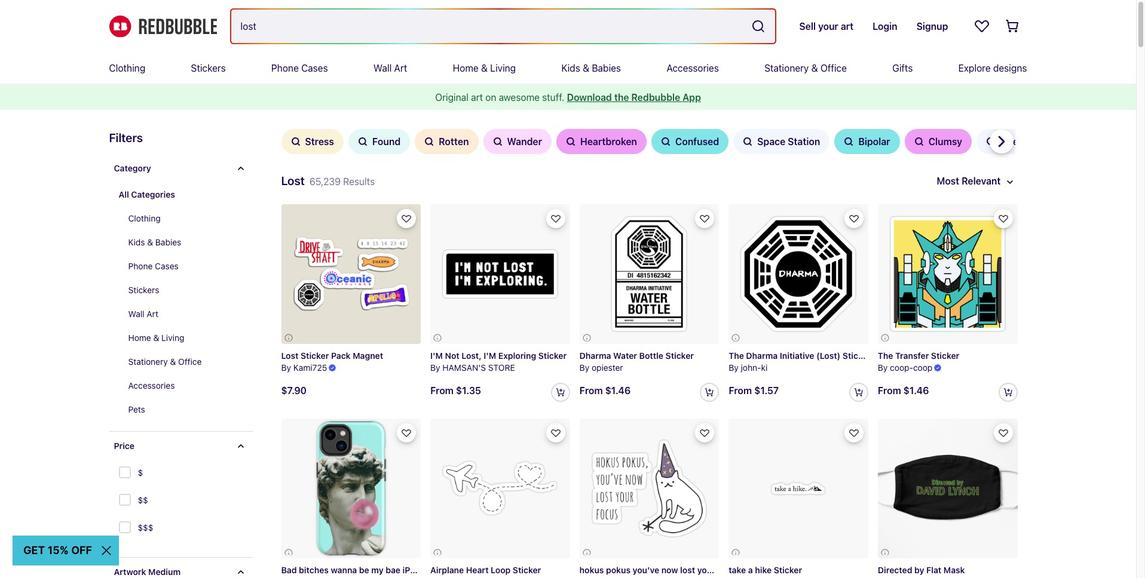 Task type: locate. For each thing, give the bounding box(es) containing it.
the
[[729, 351, 744, 361], [878, 351, 893, 361]]

stickers button
[[119, 279, 253, 302]]

1 by from the left
[[281, 363, 291, 373]]

0 horizontal spatial wall
[[128, 309, 144, 319]]

1 the from the left
[[729, 351, 744, 361]]

designs
[[993, 63, 1027, 74]]

$1.46 for dharma water bottle sticker
[[605, 386, 631, 396]]

1 horizontal spatial kids & babies
[[561, 63, 621, 74]]

from $1.46 for dharma water bottle sticker
[[580, 386, 631, 396]]

by left opiester at the bottom right of the page
[[580, 363, 589, 373]]

1 from $1.46 from the left
[[580, 386, 631, 396]]

stationery inside menu bar
[[765, 63, 809, 74]]

0 vertical spatial stationery
[[765, 63, 809, 74]]

0 horizontal spatial the
[[729, 351, 744, 361]]

1 from from the left
[[430, 386, 454, 396]]

explore
[[959, 63, 991, 74]]

1 vertical spatial kids
[[128, 237, 145, 247]]

0 vertical spatial wall
[[374, 63, 392, 74]]

1 horizontal spatial living
[[490, 63, 516, 74]]

0 horizontal spatial dharma
[[580, 351, 611, 361]]

kids & babies down clothing button
[[128, 237, 181, 247]]

1 horizontal spatial accessories
[[667, 63, 719, 74]]

1 vertical spatial art
[[147, 309, 158, 319]]

0 horizontal spatial accessories
[[128, 381, 175, 391]]

living down wall art button
[[161, 333, 184, 343]]

i'm not lost, i'm exploring sticker by hamsan's  store
[[430, 351, 567, 373]]

kids & babies
[[561, 63, 621, 74], [128, 237, 181, 247]]

0 vertical spatial babies
[[592, 63, 621, 74]]

accessories button
[[119, 374, 253, 398]]

0 vertical spatial wall art
[[374, 63, 407, 74]]

0 horizontal spatial phone cases
[[128, 261, 179, 271]]

by left hamsan's
[[430, 363, 440, 373]]

accessories up app
[[667, 63, 719, 74]]

sticker inside hokus pokus you've now lost your focus sticker "link"
[[742, 565, 770, 576]]

by left kami725
[[281, 363, 291, 373]]

0 horizontal spatial kids
[[128, 237, 145, 247]]

art inside menu bar
[[394, 63, 407, 74]]

lost left "65,239"
[[281, 174, 305, 188]]

accessories inside accessories button
[[128, 381, 175, 391]]

kids & babies inside button
[[128, 237, 181, 247]]

1 vertical spatial cases
[[155, 261, 179, 271]]

take a hike sticker image
[[729, 419, 868, 559]]

1 lost from the top
[[281, 174, 305, 188]]

sticker right "exploring"
[[538, 351, 567, 361]]

1 horizontal spatial from $1.46
[[878, 386, 929, 397]]

kids & babies up download
[[561, 63, 621, 74]]

1 horizontal spatial stationery
[[765, 63, 809, 74]]

1 horizontal spatial wall
[[374, 63, 392, 74]]

space station
[[757, 136, 820, 147]]

0 horizontal spatial from $1.46
[[580, 386, 631, 396]]

by inside dharma water bottle sticker by opiester
[[580, 363, 589, 373]]

your
[[697, 565, 715, 576]]

accessories up pets
[[128, 381, 175, 391]]

1 horizontal spatial art
[[394, 63, 407, 74]]

0 horizontal spatial art
[[147, 309, 158, 319]]

living up on
[[490, 63, 516, 74]]

0 vertical spatial stickers
[[191, 63, 226, 74]]

artwork medium button
[[109, 558, 253, 579]]

price group
[[117, 461, 153, 543]]

clothing down redbubble logo
[[109, 63, 145, 74]]

1 horizontal spatial stationery & office
[[765, 63, 847, 74]]

menu bar containing clothing
[[109, 53, 1027, 84]]

stationery & office inside menu bar
[[765, 63, 847, 74]]

babies up the
[[592, 63, 621, 74]]

2 lost from the top
[[281, 351, 299, 361]]

all
[[119, 189, 129, 200]]

kids inside kids & babies button
[[128, 237, 145, 247]]

1 horizontal spatial office
[[821, 63, 847, 74]]

hokus pokus you've now lost your focus sticker
[[580, 565, 770, 576]]

0 horizontal spatial stationery
[[128, 357, 168, 367]]

$1.46 for the transfer sticker
[[904, 386, 929, 397]]

1 vertical spatial phone cases
[[128, 261, 179, 271]]

1 horizontal spatial phone cases
[[271, 63, 328, 74]]

clothing inside clothing button
[[128, 213, 161, 224]]

from $1.46 for the transfer sticker
[[878, 386, 929, 397]]

transfer
[[895, 351, 929, 361]]

found link
[[348, 129, 410, 154]]

2 from from the left
[[729, 386, 752, 396]]

cases
[[301, 63, 328, 74], [155, 261, 179, 271]]

the dharma initiative (lost) sticker image
[[729, 204, 868, 344]]

0 vertical spatial kids
[[561, 63, 580, 74]]

1 vertical spatial wall
[[128, 309, 144, 319]]

1 horizontal spatial home
[[453, 63, 479, 74]]

stickers link
[[191, 53, 226, 84]]

the up coop-
[[878, 351, 893, 361]]

from down the john-
[[729, 386, 752, 396]]

coop
[[913, 363, 933, 373]]

accessories
[[667, 63, 719, 74], [128, 381, 175, 391]]

2 dharma from the left
[[580, 351, 611, 361]]

1 vertical spatial stationery
[[128, 357, 168, 367]]

sticker inside dharma water bottle sticker by opiester
[[666, 351, 694, 361]]

ki
[[761, 363, 768, 373]]

sticker inside i'm not lost, i'm exploring sticker by hamsan's  store
[[538, 351, 567, 361]]

by kami725
[[281, 363, 327, 373]]

phone cases inside menu bar
[[271, 63, 328, 74]]

$1.46 down opiester at the bottom right of the page
[[605, 386, 631, 396]]

phone inside 'button'
[[128, 261, 153, 271]]

1 horizontal spatial cases
[[301, 63, 328, 74]]

from left $1.35
[[430, 386, 454, 396]]

home up art in the top of the page
[[453, 63, 479, 74]]

1 horizontal spatial kids
[[561, 63, 580, 74]]

kids up original art on awesome stuff. download the redbubble app
[[561, 63, 580, 74]]

65,239 results element
[[90, 122, 1046, 579]]

the transfer sticker image
[[878, 204, 1018, 344]]

by left the john-
[[729, 363, 739, 373]]

clothing down all categories
[[128, 213, 161, 224]]

focus
[[717, 565, 740, 576]]

the for the transfer sticker
[[878, 351, 893, 361]]

mask
[[944, 565, 965, 576]]

0 horizontal spatial wall art
[[128, 309, 158, 319]]

the for the dharma initiative (lost) sticker by john-ki
[[729, 351, 744, 361]]

dharma water bottle sticker by opiester
[[580, 351, 694, 373]]

1 dharma from the left
[[746, 351, 778, 361]]

1 horizontal spatial stickers
[[191, 63, 226, 74]]

2 $1.46 from the left
[[904, 386, 929, 397]]

wall
[[374, 63, 392, 74], [128, 309, 144, 319]]

office
[[821, 63, 847, 74], [178, 357, 202, 367]]

sticker right bottle
[[666, 351, 694, 361]]

0 horizontal spatial stickers
[[128, 285, 159, 295]]

stationery
[[765, 63, 809, 74], [128, 357, 168, 367]]

hike
[[755, 565, 772, 576]]

1 vertical spatial office
[[178, 357, 202, 367]]

1 horizontal spatial $1.46
[[904, 386, 929, 397]]

1 vertical spatial home & living
[[128, 333, 184, 343]]

bipolar
[[858, 136, 890, 147]]

from down coop-
[[878, 386, 901, 397]]

by left coop-
[[878, 363, 888, 373]]

confused link
[[651, 129, 729, 154]]

0 vertical spatial home
[[453, 63, 479, 74]]

bad bitches wanna be my bae iphone tough case link
[[281, 419, 479, 579]]

dharma
[[746, 351, 778, 361], [580, 351, 611, 361]]

airplane heart loop sticker image
[[430, 419, 570, 559]]

0 horizontal spatial phone
[[128, 261, 153, 271]]

0 vertical spatial clothing
[[109, 63, 145, 74]]

1 vertical spatial accessories
[[128, 381, 175, 391]]

directed by flat mask
[[878, 565, 965, 576]]

stationery & office button
[[119, 350, 253, 374]]

home inside button
[[128, 333, 151, 343]]

0 vertical spatial art
[[394, 63, 407, 74]]

0 vertical spatial home & living
[[453, 63, 516, 74]]

office inside button
[[178, 357, 202, 367]]

not
[[445, 351, 460, 361]]

from down opiester at the bottom right of the page
[[580, 386, 603, 396]]

home & living
[[453, 63, 516, 74], [128, 333, 184, 343]]

kami725
[[293, 363, 327, 373]]

i'm left not
[[430, 351, 443, 361]]

bad
[[281, 565, 297, 576]]

1 vertical spatial babies
[[155, 237, 181, 247]]

0 horizontal spatial $1.46
[[605, 386, 631, 396]]

explore designs link
[[959, 53, 1027, 84]]

1 vertical spatial kids & babies
[[128, 237, 181, 247]]

dharma up opiester at the bottom right of the page
[[580, 351, 611, 361]]

sticker right focus
[[742, 565, 770, 576]]

stationery & office
[[765, 63, 847, 74], [128, 357, 202, 367]]

1 vertical spatial living
[[161, 333, 184, 343]]

kids & babies inside menu bar
[[561, 63, 621, 74]]

clothing
[[109, 63, 145, 74], [128, 213, 161, 224]]

1 vertical spatial lost
[[281, 351, 299, 361]]

directed by flat mask image
[[878, 419, 1018, 559]]

the dharma initiative (lost) sticker by john-ki
[[729, 351, 871, 373]]

artwork
[[114, 567, 146, 577]]

clumsy
[[929, 136, 962, 147]]

0 vertical spatial stationery & office
[[765, 63, 847, 74]]

space
[[757, 136, 786, 147]]

0 horizontal spatial home & living
[[128, 333, 184, 343]]

1 horizontal spatial babies
[[592, 63, 621, 74]]

None field
[[231, 10, 775, 43]]

1 i'm from the left
[[430, 351, 443, 361]]

stationery inside button
[[128, 357, 168, 367]]

home & living down wall art button
[[128, 333, 184, 343]]

the up the john-
[[729, 351, 744, 361]]

kids
[[561, 63, 580, 74], [128, 237, 145, 247]]

sticker inside airplane heart loop sticker link
[[513, 565, 541, 576]]

sticker right 'loop' on the left bottom of the page
[[513, 565, 541, 576]]

my
[[371, 565, 384, 576]]

babies inside button
[[155, 237, 181, 247]]

home & living up on
[[453, 63, 516, 74]]

by
[[281, 363, 291, 373], [430, 363, 440, 373], [729, 363, 739, 373], [580, 363, 589, 373], [878, 363, 888, 373]]

category
[[114, 163, 151, 173]]

kids down all categories
[[128, 237, 145, 247]]

4 by from the left
[[580, 363, 589, 373]]

stress
[[305, 136, 334, 147]]

from for dharma water bottle sticker by opiester
[[580, 386, 603, 396]]

0 vertical spatial phone cases
[[271, 63, 328, 74]]

cases inside the phone cases 'button'
[[155, 261, 179, 271]]

2 the from the left
[[878, 351, 893, 361]]

1 vertical spatial clothing
[[128, 213, 161, 224]]

menu bar
[[109, 53, 1027, 84]]

by inside i'm not lost, i'm exploring sticker by hamsan's  store
[[430, 363, 440, 373]]

1 horizontal spatial i'm
[[484, 351, 496, 361]]

$7.90
[[281, 386, 307, 397]]

0 horizontal spatial stationery & office
[[128, 357, 202, 367]]

1 horizontal spatial dharma
[[746, 351, 778, 361]]

you've
[[633, 565, 659, 576]]

1 vertical spatial stickers
[[128, 285, 159, 295]]

from $1.46 down opiester at the bottom right of the page
[[580, 386, 631, 396]]

the inside the dharma initiative (lost) sticker by john-ki
[[729, 351, 744, 361]]

1 vertical spatial phone
[[128, 261, 153, 271]]

confused
[[675, 136, 719, 147]]

0 vertical spatial accessories
[[667, 63, 719, 74]]

bad bitches wanna be my bae iphone tough case image
[[281, 419, 421, 559]]

babies down clothing button
[[155, 237, 181, 247]]

sticker up coop
[[931, 351, 960, 361]]

0 horizontal spatial office
[[178, 357, 202, 367]]

living
[[490, 63, 516, 74], [161, 333, 184, 343]]

3 from from the left
[[580, 386, 603, 396]]

kids & babies button
[[119, 231, 253, 255]]

1 horizontal spatial wall art
[[374, 63, 407, 74]]

0 horizontal spatial home
[[128, 333, 151, 343]]

heart
[[466, 565, 489, 576]]

0 horizontal spatial cases
[[155, 261, 179, 271]]

hokus pokus you've now lost your focus sticker image
[[580, 419, 719, 559]]

dharma inside the dharma initiative (lost) sticker by john-ki
[[746, 351, 778, 361]]

magnet
[[353, 351, 383, 361]]

iphone
[[403, 565, 430, 576]]

pets button
[[119, 398, 253, 422]]

0 horizontal spatial i'm
[[430, 351, 443, 361]]

dharma water bottle sticker image
[[580, 204, 719, 344]]

3 by from the left
[[729, 363, 739, 373]]

lost,
[[462, 351, 482, 361]]

dharma up ki
[[746, 351, 778, 361]]

exploring
[[498, 351, 536, 361]]

living inside menu bar
[[490, 63, 516, 74]]

0 horizontal spatial babies
[[155, 237, 181, 247]]

1 horizontal spatial the
[[878, 351, 893, 361]]

rotten link
[[415, 129, 478, 154]]

$1.46
[[605, 386, 631, 396], [904, 386, 929, 397]]

from
[[430, 386, 454, 396], [729, 386, 752, 396], [580, 386, 603, 396], [878, 386, 901, 397]]

airplane heart loop sticker link
[[430, 419, 570, 579]]

lost for lost sticker pack magnet
[[281, 351, 299, 361]]

art
[[394, 63, 407, 74], [147, 309, 158, 319]]

i'm up store
[[484, 351, 496, 361]]

clothing inside menu bar
[[109, 63, 145, 74]]

None checkbox
[[119, 467, 133, 481], [119, 494, 133, 509], [119, 522, 133, 536], [119, 467, 133, 481], [119, 494, 133, 509], [119, 522, 133, 536]]

0 vertical spatial phone
[[271, 63, 299, 74]]

all categories
[[119, 189, 175, 200]]

home & living button
[[119, 326, 253, 350]]

0 vertical spatial lost
[[281, 174, 305, 188]]

1 $1.46 from the left
[[605, 386, 631, 396]]

lost up the by kami725
[[281, 351, 299, 361]]

art
[[471, 92, 483, 103]]

2 i'm from the left
[[484, 351, 496, 361]]

pokus
[[606, 565, 631, 576]]

from $1.46 down by coop-coop on the right
[[878, 386, 929, 397]]

0 vertical spatial kids & babies
[[561, 63, 621, 74]]

2 from $1.46 from the left
[[878, 386, 929, 397]]

2 by from the left
[[430, 363, 440, 373]]

home
[[453, 63, 479, 74], [128, 333, 151, 343]]

0 horizontal spatial living
[[161, 333, 184, 343]]

sticker right (lost)
[[843, 351, 871, 361]]

1 vertical spatial wall art
[[128, 309, 158, 319]]

0 vertical spatial living
[[490, 63, 516, 74]]

explore designs
[[959, 63, 1027, 74]]

from for the dharma initiative (lost) sticker by john-ki
[[729, 386, 752, 396]]

1 vertical spatial stationery & office
[[128, 357, 202, 367]]

1 horizontal spatial home & living
[[453, 63, 516, 74]]

0 vertical spatial cases
[[301, 63, 328, 74]]

wall art inside menu bar
[[374, 63, 407, 74]]

sticker right "hike"
[[774, 565, 802, 576]]

home down wall art button
[[128, 333, 151, 343]]

download the redbubble app link
[[567, 92, 701, 103]]

rotten
[[439, 136, 469, 147]]

1 horizontal spatial phone
[[271, 63, 299, 74]]

0 horizontal spatial kids & babies
[[128, 237, 181, 247]]

$1.46 down coop
[[904, 386, 929, 397]]

1 vertical spatial home
[[128, 333, 151, 343]]



Task type: vqa. For each thing, say whether or not it's contained in the screenshot.
the right Office
yes



Task type: describe. For each thing, give the bounding box(es) containing it.
station
[[788, 136, 820, 147]]

clothing button
[[119, 207, 253, 231]]

accessories inside menu bar
[[667, 63, 719, 74]]

stationery & office inside button
[[128, 357, 202, 367]]

initiative
[[780, 351, 814, 361]]

clothing link
[[109, 53, 145, 84]]

wall inside menu bar
[[374, 63, 392, 74]]

be
[[359, 565, 369, 576]]

medium
[[148, 567, 181, 577]]

take
[[729, 565, 746, 576]]

from $1.35
[[430, 386, 481, 396]]

4 from from the left
[[878, 386, 901, 397]]

opiester
[[592, 363, 623, 373]]

download
[[567, 92, 612, 103]]

lost sticker pack magnet
[[281, 351, 383, 361]]

wall art link
[[374, 53, 407, 84]]

redbubble logo image
[[109, 15, 217, 37]]

by inside the dharma initiative (lost) sticker by john-ki
[[729, 363, 739, 373]]

i'm not lost, i'm exploring sticker image
[[430, 204, 570, 344]]

pets
[[128, 405, 145, 415]]

case
[[459, 565, 479, 576]]

stuff.
[[542, 92, 565, 103]]

clumsy link
[[905, 129, 972, 154]]

heartbroken link
[[556, 129, 647, 154]]

take a hike sticker link
[[729, 419, 868, 579]]

wall art inside button
[[128, 309, 158, 319]]

phone cases inside 'button'
[[128, 261, 179, 271]]

phone cases link
[[271, 53, 328, 84]]

flat
[[927, 565, 942, 576]]

wall inside button
[[128, 309, 144, 319]]

bitches
[[299, 565, 329, 576]]

now
[[662, 565, 678, 576]]

pack
[[331, 351, 351, 361]]

categories
[[131, 189, 175, 200]]

lost 65,239 results
[[281, 174, 375, 188]]

airplane heart loop sticker
[[430, 565, 541, 576]]

Search term search field
[[231, 10, 747, 43]]

babies inside menu bar
[[592, 63, 621, 74]]

on
[[485, 92, 496, 103]]

the transfer sticker
[[878, 351, 960, 361]]

dharma inside dharma water bottle sticker by opiester
[[580, 351, 611, 361]]

gifts link
[[893, 53, 913, 84]]

stationery & office link
[[765, 53, 847, 84]]

from for i'm not lost, i'm exploring sticker by hamsan's  store
[[430, 386, 454, 396]]

water
[[613, 351, 637, 361]]

wall art button
[[119, 302, 253, 326]]

home & living inside home & living button
[[128, 333, 184, 343]]

app
[[683, 92, 701, 103]]

sticker up kami725
[[301, 351, 329, 361]]

lost sticker pack magnet image
[[281, 204, 421, 344]]

price
[[114, 441, 134, 451]]

stickers inside 'button'
[[128, 285, 159, 295]]

take a hike sticker
[[729, 565, 802, 576]]

bad bitches wanna be my bae iphone tough case
[[281, 565, 479, 576]]

the
[[614, 92, 629, 103]]

a
[[748, 565, 753, 576]]

bipolar link
[[835, 129, 900, 154]]

living inside button
[[161, 333, 184, 343]]

coop-
[[890, 363, 913, 373]]

found
[[372, 136, 401, 147]]

hokus pokus you've now lost your focus sticker link
[[580, 419, 770, 579]]

all categories button
[[109, 183, 253, 207]]

artwork medium
[[114, 567, 181, 577]]

0 vertical spatial office
[[821, 63, 847, 74]]

loop
[[491, 565, 511, 576]]

phone inside menu bar
[[271, 63, 299, 74]]

kids & babies link
[[561, 53, 621, 84]]

5 by from the left
[[878, 363, 888, 373]]

wander link
[[483, 129, 552, 154]]

home & living link
[[453, 53, 516, 84]]

accessories link
[[667, 53, 719, 84]]

airplane
[[430, 565, 464, 576]]

bae
[[386, 565, 400, 576]]

$1.35
[[456, 386, 481, 396]]

$1.57
[[754, 386, 779, 396]]

phone cases button
[[119, 255, 253, 279]]

original
[[435, 92, 469, 103]]

directed
[[878, 565, 912, 576]]

wander
[[507, 136, 542, 147]]

tough
[[432, 565, 457, 576]]

stress link
[[281, 129, 344, 154]]

cases inside the phone cases link
[[301, 63, 328, 74]]

kids inside kids & babies link
[[561, 63, 580, 74]]

gifts
[[893, 63, 913, 74]]

art inside button
[[147, 309, 158, 319]]

stickers inside menu bar
[[191, 63, 226, 74]]

from $1.57
[[729, 386, 779, 396]]

doe
[[1001, 136, 1019, 147]]

by coop-coop
[[878, 363, 933, 373]]

sticker inside take a hike sticker 'link'
[[774, 565, 802, 576]]

home inside menu bar
[[453, 63, 479, 74]]

65,239
[[310, 176, 341, 187]]

store
[[488, 363, 515, 373]]

lost for lost 65,239 results
[[281, 174, 305, 188]]

doe link
[[977, 129, 1028, 154]]

space station link
[[734, 129, 830, 154]]

filters element
[[109, 129, 253, 579]]

directed by flat mask link
[[878, 419, 1018, 579]]

sticker inside the dharma initiative (lost) sticker by john-ki
[[843, 351, 871, 361]]

by
[[915, 565, 924, 576]]

home & living inside menu bar
[[453, 63, 516, 74]]



